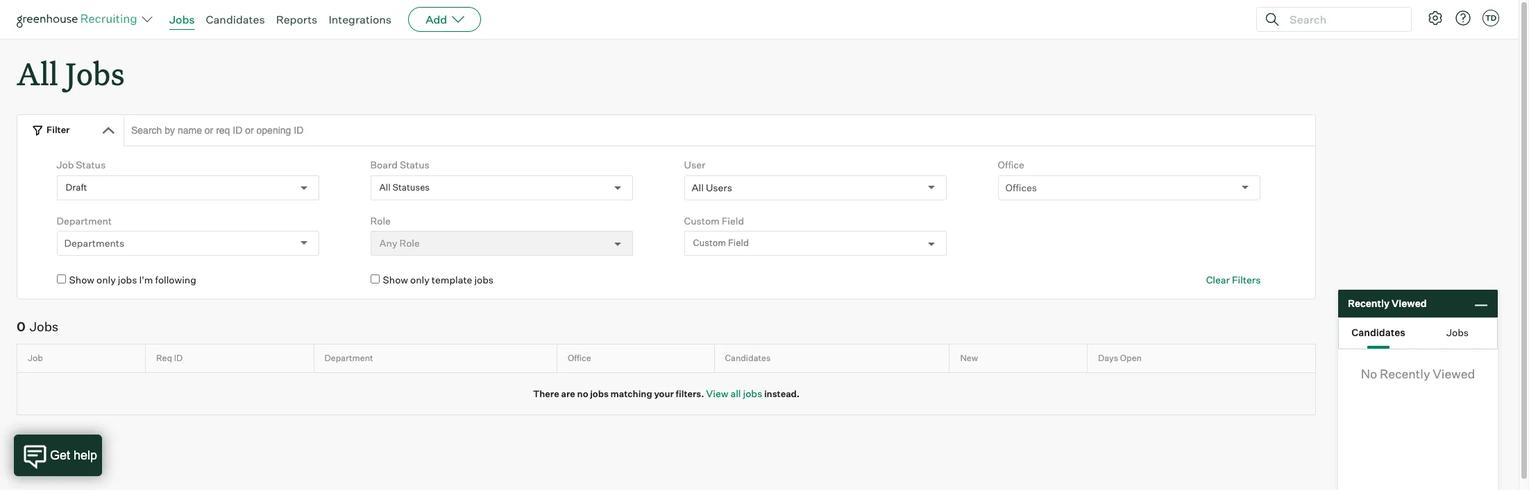 Task type: vqa. For each thing, say whether or not it's contained in the screenshot.
ATTACH DROPBOX GOOGLE DRIVE PASTE corresponding to Resume
no



Task type: locate. For each thing, give the bounding box(es) containing it.
recently viewed
[[1348, 298, 1427, 310]]

1 vertical spatial office
[[568, 354, 591, 364]]

1 vertical spatial recently
[[1380, 367, 1431, 382]]

field
[[722, 215, 744, 227], [728, 238, 749, 249]]

candidates down recently viewed
[[1352, 327, 1406, 338]]

0 vertical spatial office
[[998, 159, 1025, 171]]

status
[[76, 159, 106, 171], [400, 159, 430, 171]]

clear filters link
[[1207, 274, 1261, 287]]

2 only from the left
[[410, 274, 430, 286]]

status for job status
[[76, 159, 106, 171]]

candidates up all
[[725, 354, 771, 364]]

0 horizontal spatial office
[[568, 354, 591, 364]]

view all jobs link
[[706, 388, 762, 400]]

open
[[1120, 354, 1142, 364]]

only for jobs
[[97, 274, 116, 286]]

jobs up no recently viewed on the right bottom of the page
[[1447, 327, 1469, 338]]

jobs left candidates link at the top of the page
[[169, 12, 195, 26]]

status for board status
[[400, 159, 430, 171]]

recently
[[1348, 298, 1390, 310], [1380, 367, 1431, 382]]

1 vertical spatial job
[[28, 354, 43, 364]]

days open
[[1098, 354, 1142, 364]]

all users option
[[692, 182, 732, 193]]

0 vertical spatial viewed
[[1392, 298, 1427, 310]]

2 show from the left
[[383, 274, 408, 286]]

candidates inside tab list
[[1352, 327, 1406, 338]]

show
[[69, 274, 94, 286], [383, 274, 408, 286]]

1 horizontal spatial show
[[383, 274, 408, 286]]

0 horizontal spatial viewed
[[1392, 298, 1427, 310]]

0 vertical spatial candidates
[[206, 12, 265, 26]]

no
[[577, 389, 588, 400]]

0 horizontal spatial all
[[17, 53, 58, 94]]

tab list
[[1339, 319, 1498, 349]]

show right show only jobs i'm following checkbox
[[69, 274, 94, 286]]

all for all jobs
[[17, 53, 58, 94]]

view
[[706, 388, 729, 400]]

req
[[156, 354, 172, 364]]

0 vertical spatial job
[[57, 159, 74, 171]]

office
[[998, 159, 1025, 171], [568, 354, 591, 364]]

1 vertical spatial candidates
[[1352, 327, 1406, 338]]

show only jobs i'm following
[[69, 274, 196, 286]]

0 horizontal spatial status
[[76, 159, 106, 171]]

custom field
[[684, 215, 744, 227], [693, 238, 749, 249]]

req id
[[156, 354, 183, 364]]

all left users at the top
[[692, 182, 704, 193]]

Search by name or req ID or opening ID text field
[[124, 115, 1316, 147]]

only left template on the bottom of page
[[410, 274, 430, 286]]

0 vertical spatial field
[[722, 215, 744, 227]]

2 horizontal spatial all
[[692, 182, 704, 193]]

2 horizontal spatial candidates
[[1352, 327, 1406, 338]]

jobs
[[169, 12, 195, 26], [65, 53, 125, 94], [30, 319, 58, 334], [1447, 327, 1469, 338]]

reports
[[276, 12, 318, 26]]

0 vertical spatial custom
[[684, 215, 720, 227]]

candidates
[[206, 12, 265, 26], [1352, 327, 1406, 338], [725, 354, 771, 364]]

new
[[961, 354, 978, 364]]

job down 0 jobs at the left bottom
[[28, 354, 43, 364]]

there
[[533, 389, 559, 400]]

1 horizontal spatial job
[[57, 159, 74, 171]]

1 horizontal spatial status
[[400, 159, 430, 171]]

1 vertical spatial viewed
[[1433, 367, 1476, 382]]

jobs
[[118, 274, 137, 286], [475, 274, 494, 286], [743, 388, 762, 400], [590, 389, 609, 400]]

candidates right jobs link
[[206, 12, 265, 26]]

all down 'board'
[[380, 182, 391, 193]]

department
[[57, 215, 112, 227], [325, 354, 373, 364]]

0 horizontal spatial job
[[28, 354, 43, 364]]

custom
[[684, 215, 720, 227], [693, 238, 726, 249]]

1 status from the left
[[76, 159, 106, 171]]

custom field down users at the top
[[693, 238, 749, 249]]

all up 'filter' in the top left of the page
[[17, 53, 58, 94]]

1 horizontal spatial only
[[410, 274, 430, 286]]

job status
[[57, 159, 106, 171]]

jobs right no
[[590, 389, 609, 400]]

only
[[97, 274, 116, 286], [410, 274, 430, 286]]

td
[[1486, 13, 1497, 23]]

2 vertical spatial candidates
[[725, 354, 771, 364]]

filters.
[[676, 389, 704, 400]]

show only template jobs
[[383, 274, 494, 286]]

clear filters
[[1207, 274, 1261, 286]]

jobs inside there are no jobs matching your filters. view all jobs instead.
[[590, 389, 609, 400]]

1 horizontal spatial candidates
[[725, 354, 771, 364]]

1 only from the left
[[97, 274, 116, 286]]

2 status from the left
[[400, 159, 430, 171]]

custom field down all users
[[684, 215, 744, 227]]

only down departments
[[97, 274, 116, 286]]

1 horizontal spatial all
[[380, 182, 391, 193]]

job
[[57, 159, 74, 171], [28, 354, 43, 364]]

all
[[17, 53, 58, 94], [692, 182, 704, 193], [380, 182, 391, 193]]

filters
[[1232, 274, 1261, 286]]

job for job status
[[57, 159, 74, 171]]

office up no
[[568, 354, 591, 364]]

show for show only template jobs
[[383, 274, 408, 286]]

0 horizontal spatial show
[[69, 274, 94, 286]]

i'm
[[139, 274, 153, 286]]

0 jobs
[[17, 319, 58, 334]]

status up the statuses
[[400, 159, 430, 171]]

your
[[654, 389, 674, 400]]

0 horizontal spatial only
[[97, 274, 116, 286]]

job up draft in the top of the page
[[57, 159, 74, 171]]

1 horizontal spatial office
[[998, 159, 1025, 171]]

jobs right template on the bottom of page
[[475, 274, 494, 286]]

0 horizontal spatial department
[[57, 215, 112, 227]]

1 show from the left
[[69, 274, 94, 286]]

1 vertical spatial custom
[[693, 238, 726, 249]]

viewed
[[1392, 298, 1427, 310], [1433, 367, 1476, 382]]

status up draft in the top of the page
[[76, 159, 106, 171]]

1 vertical spatial department
[[325, 354, 373, 364]]

office up offices
[[998, 159, 1025, 171]]

show right show only template jobs checkbox
[[383, 274, 408, 286]]



Task type: describe. For each thing, give the bounding box(es) containing it.
1 vertical spatial field
[[728, 238, 749, 249]]

jobs left the i'm
[[118, 274, 137, 286]]

board
[[370, 159, 398, 171]]

all users
[[692, 182, 732, 193]]

departments
[[64, 238, 124, 249]]

instead.
[[764, 389, 800, 400]]

jobs right all
[[743, 388, 762, 400]]

role
[[370, 215, 391, 227]]

show for show only jobs i'm following
[[69, 274, 94, 286]]

board status
[[370, 159, 430, 171]]

id
[[174, 354, 183, 364]]

td button
[[1483, 10, 1500, 26]]

all
[[731, 388, 741, 400]]

0
[[17, 319, 26, 334]]

0 horizontal spatial candidates
[[206, 12, 265, 26]]

candidates link
[[206, 12, 265, 26]]

clear
[[1207, 274, 1230, 286]]

1 vertical spatial custom field
[[693, 238, 749, 249]]

add button
[[408, 7, 481, 32]]

following
[[155, 274, 196, 286]]

filter
[[47, 124, 70, 136]]

jobs right the 0
[[30, 319, 58, 334]]

template
[[432, 274, 472, 286]]

integrations link
[[329, 12, 392, 26]]

tab list containing candidates
[[1339, 319, 1498, 349]]

statuses
[[393, 182, 430, 193]]

Show only jobs I'm following checkbox
[[57, 275, 66, 284]]

0 vertical spatial department
[[57, 215, 112, 227]]

all jobs
[[17, 53, 125, 94]]

Show only template jobs checkbox
[[370, 275, 380, 284]]

Search text field
[[1287, 9, 1399, 30]]

reports link
[[276, 12, 318, 26]]

1 horizontal spatial viewed
[[1433, 367, 1476, 382]]

matching
[[611, 389, 652, 400]]

all for all users
[[692, 182, 704, 193]]

td button
[[1480, 7, 1503, 29]]

offices
[[1006, 182, 1037, 193]]

jobs link
[[169, 12, 195, 26]]

all for all statuses
[[380, 182, 391, 193]]

jobs down the greenhouse recruiting image
[[65, 53, 125, 94]]

all statuses
[[380, 182, 430, 193]]

user
[[684, 159, 706, 171]]

0 vertical spatial recently
[[1348, 298, 1390, 310]]

draft
[[66, 182, 87, 193]]

greenhouse recruiting image
[[17, 11, 142, 28]]

users
[[706, 182, 732, 193]]

are
[[561, 389, 575, 400]]

no
[[1361, 367, 1378, 382]]

1 horizontal spatial department
[[325, 354, 373, 364]]

0 vertical spatial custom field
[[684, 215, 744, 227]]

integrations
[[329, 12, 392, 26]]

days
[[1098, 354, 1119, 364]]

only for template
[[410, 274, 430, 286]]

job for job
[[28, 354, 43, 364]]

no recently viewed
[[1361, 367, 1476, 382]]

configure image
[[1428, 10, 1444, 26]]

add
[[426, 12, 447, 26]]

there are no jobs matching your filters. view all jobs instead.
[[533, 388, 800, 400]]



